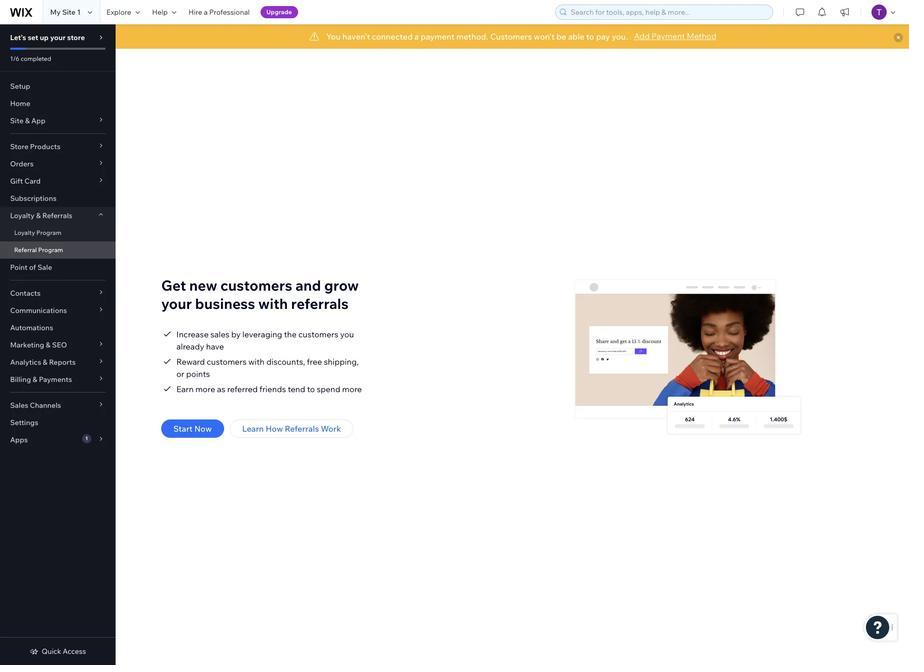 Task type: vqa. For each thing, say whether or not it's contained in the screenshot.
the leftmost "3"
no



Task type: locate. For each thing, give the bounding box(es) containing it.
by
[[231, 329, 241, 339]]

a right the hire
[[204, 8, 208, 17]]

tend
[[288, 384, 306, 394]]

contacts
[[10, 289, 41, 298]]

sales channels
[[10, 401, 61, 410]]

1 horizontal spatial to
[[587, 31, 595, 42]]

already
[[177, 341, 204, 351]]

to inside alert
[[587, 31, 595, 42]]

0 horizontal spatial to
[[307, 384, 315, 394]]

1 vertical spatial program
[[38, 246, 63, 254]]

1 horizontal spatial 1
[[85, 435, 88, 442]]

program inside referral program link
[[38, 246, 63, 254]]

have
[[206, 341, 224, 351]]

a left payment
[[415, 31, 419, 42]]

site right my
[[62, 8, 76, 17]]

communications button
[[0, 302, 116, 319]]

loyalty & referrals
[[10, 211, 72, 220]]

1 vertical spatial a
[[415, 31, 419, 42]]

sales
[[211, 329, 230, 339]]

program inside loyalty program link
[[36, 229, 61, 236]]

with inside the get new customers and grow your business with referrals
[[259, 295, 288, 312]]

1 vertical spatial customers
[[299, 329, 339, 339]]

a
[[204, 8, 208, 17], [415, 31, 419, 42]]

app
[[31, 116, 45, 125]]

you.
[[612, 31, 628, 42]]

referrals inside dropdown button
[[42, 211, 72, 220]]

0 horizontal spatial a
[[204, 8, 208, 17]]

customers inside the get new customers and grow your business with referrals
[[221, 276, 292, 294]]

0 vertical spatial loyalty
[[10, 211, 35, 220]]

increase
[[177, 329, 209, 339]]

site down home
[[10, 116, 23, 125]]

& left reports
[[43, 358, 47, 367]]

sales
[[10, 401, 28, 410]]

1 inside sidebar element
[[85, 435, 88, 442]]

my site 1
[[50, 8, 81, 17]]

store products button
[[0, 138, 116, 155]]

setup link
[[0, 78, 116, 95]]

hire
[[189, 8, 202, 17]]

get
[[161, 276, 186, 294]]

2 more from the left
[[342, 384, 362, 394]]

1
[[77, 8, 81, 17], [85, 435, 88, 442]]

loyalty program
[[14, 229, 61, 236]]

1 horizontal spatial more
[[342, 384, 362, 394]]

discounts,
[[267, 356, 305, 367]]

connected
[[372, 31, 413, 42]]

you
[[340, 329, 354, 339]]

you
[[327, 31, 341, 42]]

& up loyalty program
[[36, 211, 41, 220]]

0 vertical spatial to
[[587, 31, 595, 42]]

spend
[[317, 384, 341, 394]]

1 right my
[[77, 8, 81, 17]]

be
[[557, 31, 567, 42]]

method
[[687, 31, 717, 41]]

marketing & seo button
[[0, 336, 116, 354]]

upgrade
[[267, 8, 292, 16]]

grow
[[324, 276, 359, 294]]

orders
[[10, 159, 34, 168]]

card
[[25, 177, 41, 186]]

0 vertical spatial customers
[[221, 276, 292, 294]]

contacts button
[[0, 285, 116, 302]]

now
[[195, 423, 212, 434]]

program for loyalty program
[[36, 229, 61, 236]]

0 vertical spatial a
[[204, 8, 208, 17]]

let's set up your store
[[10, 33, 85, 42]]

program
[[36, 229, 61, 236], [38, 246, 63, 254]]

with down leveraging
[[249, 356, 265, 367]]

0 vertical spatial site
[[62, 8, 76, 17]]

analytics & reports button
[[0, 354, 116, 371]]

customers down have
[[207, 356, 247, 367]]

referrals right how
[[285, 423, 319, 434]]

1/6 completed
[[10, 55, 51, 62]]

0 vertical spatial with
[[259, 295, 288, 312]]

1 horizontal spatial a
[[415, 31, 419, 42]]

1 vertical spatial 1
[[85, 435, 88, 442]]

0 vertical spatial program
[[36, 229, 61, 236]]

setup
[[10, 82, 30, 91]]

and
[[296, 276, 321, 294]]

to left "pay"
[[587, 31, 595, 42]]

your right up
[[50, 33, 66, 42]]

1 vertical spatial to
[[307, 384, 315, 394]]

1 horizontal spatial your
[[161, 295, 192, 312]]

referrals
[[42, 211, 72, 220], [285, 423, 319, 434]]

referrals for &
[[42, 211, 72, 220]]

& inside popup button
[[33, 375, 37, 384]]

the
[[284, 329, 297, 339]]

channels
[[30, 401, 61, 410]]

1 vertical spatial site
[[10, 116, 23, 125]]

communications
[[10, 306, 67, 315]]

& left seo
[[46, 340, 51, 350]]

Search for tools, apps, help & more... field
[[568, 5, 770, 19]]

loyalty
[[10, 211, 35, 220], [14, 229, 35, 236]]

loyalty program link
[[0, 224, 116, 242]]

0 horizontal spatial your
[[50, 33, 66, 42]]

alert
[[116, 24, 910, 49]]

billing
[[10, 375, 31, 384]]

& left app
[[25, 116, 30, 125]]

help
[[152, 8, 168, 17]]

1 vertical spatial with
[[249, 356, 265, 367]]

1 vertical spatial your
[[161, 295, 192, 312]]

quick access button
[[30, 647, 86, 656]]

payment
[[421, 31, 455, 42]]

loyalty inside dropdown button
[[10, 211, 35, 220]]

program for referral program
[[38, 246, 63, 254]]

referrals up loyalty program link
[[42, 211, 72, 220]]

seo
[[52, 340, 67, 350]]

1 vertical spatial loyalty
[[14, 229, 35, 236]]

0 horizontal spatial referrals
[[42, 211, 72, 220]]

hire a professional link
[[183, 0, 256, 24]]

loyalty down subscriptions
[[10, 211, 35, 220]]

1 vertical spatial referrals
[[285, 423, 319, 434]]

explore
[[107, 8, 131, 17]]

2 vertical spatial customers
[[207, 356, 247, 367]]

0 horizontal spatial more
[[196, 384, 215, 394]]

help button
[[146, 0, 183, 24]]

0 vertical spatial referrals
[[42, 211, 72, 220]]

with inside increase sales by leveraging the customers you already have reward customers with discounts, free shipping, or points earn more as referred friends tend to spend more
[[249, 356, 265, 367]]

learn
[[242, 423, 264, 434]]

to right tend
[[307, 384, 315, 394]]

home link
[[0, 95, 116, 112]]

your down get on the left of the page
[[161, 295, 192, 312]]

program down loyalty & referrals
[[36, 229, 61, 236]]

sale
[[38, 263, 52, 272]]

more left as
[[196, 384, 215, 394]]

able
[[569, 31, 585, 42]]

1 horizontal spatial site
[[62, 8, 76, 17]]

more right spend
[[342, 384, 362, 394]]

0 horizontal spatial 1
[[77, 8, 81, 17]]

& for site
[[25, 116, 30, 125]]

customers up free
[[299, 329, 339, 339]]

referral
[[14, 246, 37, 254]]

your inside the get new customers and grow your business with referrals
[[161, 295, 192, 312]]

referral program link
[[0, 242, 116, 259]]

program up sale
[[38, 246, 63, 254]]

points
[[186, 369, 210, 379]]

1 down settings link
[[85, 435, 88, 442]]

&
[[25, 116, 30, 125], [36, 211, 41, 220], [46, 340, 51, 350], [43, 358, 47, 367], [33, 375, 37, 384]]

0 horizontal spatial site
[[10, 116, 23, 125]]

loyalty for loyalty & referrals
[[10, 211, 35, 220]]

& right 'billing'
[[33, 375, 37, 384]]

billing & payments
[[10, 375, 72, 384]]

with up leveraging
[[259, 295, 288, 312]]

1 horizontal spatial referrals
[[285, 423, 319, 434]]

0 vertical spatial your
[[50, 33, 66, 42]]

loyalty up referral
[[14, 229, 35, 236]]

customers
[[490, 31, 532, 42]]

billing & payments button
[[0, 371, 116, 388]]

learn how referrals work link
[[230, 419, 354, 438]]

start now
[[174, 423, 212, 434]]

store
[[67, 33, 85, 42]]

customers up 'business'
[[221, 276, 292, 294]]

sidebar element
[[0, 24, 116, 665]]



Task type: describe. For each thing, give the bounding box(es) containing it.
work
[[321, 423, 341, 434]]

store
[[10, 142, 28, 151]]

subscriptions
[[10, 194, 57, 203]]

& for analytics
[[43, 358, 47, 367]]

sales channels button
[[0, 397, 116, 414]]

friends
[[260, 384, 286, 394]]

to inside increase sales by leveraging the customers you already have reward customers with discounts, free shipping, or points earn more as referred friends tend to spend more
[[307, 384, 315, 394]]

upgrade button
[[261, 6, 298, 18]]

marketing & seo
[[10, 340, 67, 350]]

site & app
[[10, 116, 45, 125]]

start
[[174, 423, 193, 434]]

1 more from the left
[[196, 384, 215, 394]]

quick
[[42, 647, 61, 656]]

reward
[[177, 356, 205, 367]]

gift
[[10, 177, 23, 186]]

add
[[634, 31, 650, 41]]

a inside alert
[[415, 31, 419, 42]]

referrals
[[291, 295, 349, 312]]

1/6
[[10, 55, 19, 62]]

my
[[50, 8, 61, 17]]

products
[[30, 142, 60, 151]]

& for marketing
[[46, 340, 51, 350]]

referrals for how
[[285, 423, 319, 434]]

point of sale
[[10, 263, 52, 272]]

set
[[28, 33, 38, 42]]

& for billing
[[33, 375, 37, 384]]

won't
[[534, 31, 555, 42]]

gift card button
[[0, 173, 116, 190]]

automations
[[10, 323, 53, 332]]

loyalty & referrals button
[[0, 207, 116, 224]]

& for loyalty
[[36, 211, 41, 220]]

earn
[[177, 384, 194, 394]]

your inside sidebar element
[[50, 33, 66, 42]]

loyalty for loyalty program
[[14, 229, 35, 236]]

analytics & reports
[[10, 358, 76, 367]]

gift card
[[10, 177, 41, 186]]

let's
[[10, 33, 26, 42]]

new
[[189, 276, 217, 294]]

0 vertical spatial 1
[[77, 8, 81, 17]]

home
[[10, 99, 30, 108]]

you haven't connected a payment method. customers won't be able to pay you.
[[327, 31, 628, 42]]

of
[[29, 263, 36, 272]]

haven't
[[343, 31, 370, 42]]

site inside 'site & app' dropdown button
[[10, 116, 23, 125]]

site & app button
[[0, 112, 116, 129]]

add payment method link
[[634, 30, 717, 42]]

payment
[[652, 31, 686, 41]]

shipping,
[[324, 356, 359, 367]]

referral program
[[14, 246, 63, 254]]

or
[[177, 369, 185, 379]]

marketing
[[10, 340, 44, 350]]

analytics
[[10, 358, 41, 367]]

add payment method
[[634, 31, 717, 41]]

start now button
[[161, 419, 224, 438]]

reports
[[49, 358, 76, 367]]

method.
[[457, 31, 489, 42]]

referred
[[227, 384, 258, 394]]

up
[[40, 33, 49, 42]]

automations link
[[0, 319, 116, 336]]

professional
[[209, 8, 250, 17]]

settings
[[10, 418, 38, 427]]

alert containing add payment method
[[116, 24, 910, 49]]

quick access
[[42, 647, 86, 656]]

payments
[[39, 375, 72, 384]]

how
[[266, 423, 283, 434]]

orders button
[[0, 155, 116, 173]]

get new customers and grow your business with referrals
[[161, 276, 359, 312]]

store products
[[10, 142, 60, 151]]

subscriptions link
[[0, 190, 116, 207]]

point of sale link
[[0, 259, 116, 276]]

leveraging
[[243, 329, 282, 339]]

hire a professional
[[189, 8, 250, 17]]

apps
[[10, 435, 28, 444]]



